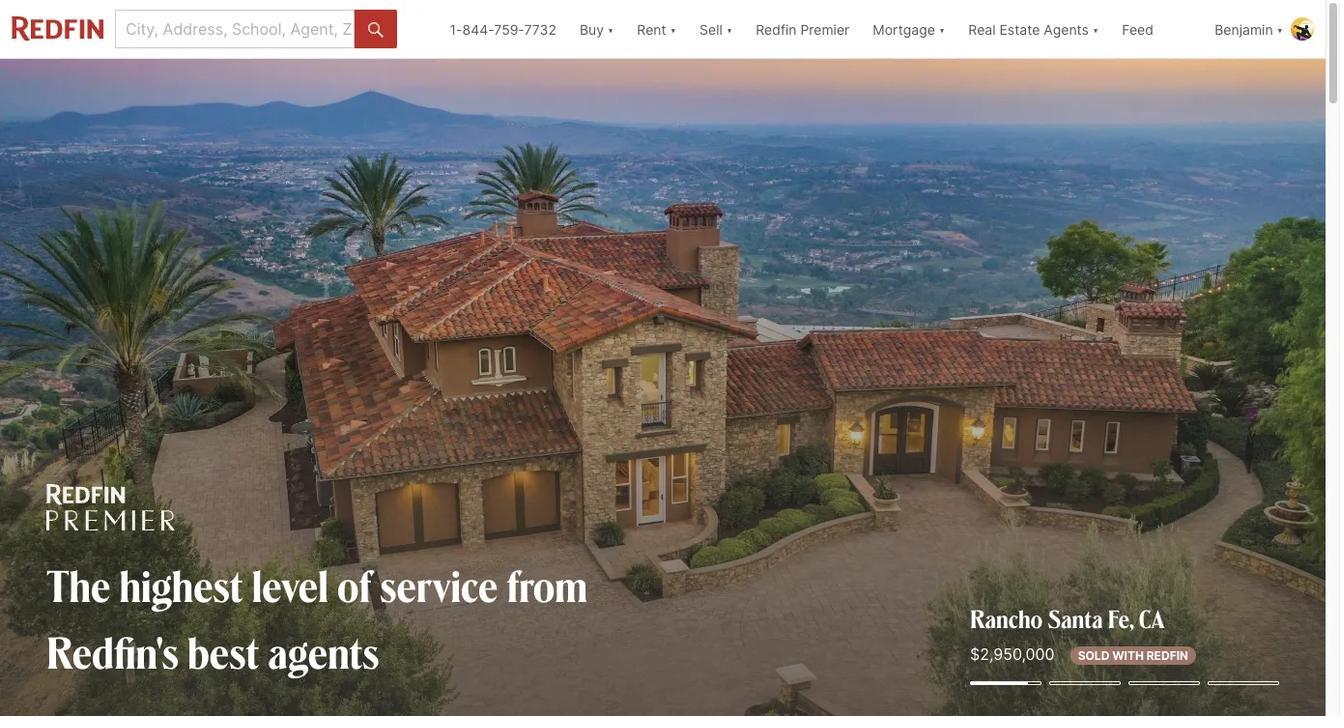 Task type: locate. For each thing, give the bounding box(es) containing it.
6 ▾ from the left
[[1277, 21, 1283, 37]]

1 ▾ from the left
[[608, 21, 614, 37]]

▾ left user photo
[[1277, 21, 1283, 37]]

▾ right rent at left
[[670, 21, 676, 37]]

3 ▾ from the left
[[726, 21, 733, 37]]

rent ▾
[[637, 21, 676, 37]]

submit search image
[[368, 22, 384, 37]]

2 ▾ from the left
[[670, 21, 676, 37]]

▾ right 'buy'
[[608, 21, 614, 37]]

▾ right agents
[[1093, 21, 1099, 37]]

buy ▾ button
[[580, 0, 614, 58]]

feed button
[[1111, 0, 1203, 58]]

rent
[[637, 21, 666, 37]]

premier logo image
[[46, 484, 175, 531]]

agents
[[1044, 21, 1089, 37]]

fe,
[[1108, 602, 1134, 634]]

ca
[[1139, 602, 1165, 634]]

▾ for buy ▾
[[608, 21, 614, 37]]

▾ right the mortgage
[[939, 21, 945, 37]]

premier
[[800, 21, 850, 37]]

benjamin ▾
[[1215, 21, 1283, 37]]

real estate agents ▾ link
[[969, 0, 1099, 58]]

▾
[[608, 21, 614, 37], [670, 21, 676, 37], [726, 21, 733, 37], [939, 21, 945, 37], [1093, 21, 1099, 37], [1277, 21, 1283, 37]]

from
[[507, 557, 588, 614]]

user photo image
[[1291, 17, 1314, 41]]

sold
[[1078, 648, 1110, 663]]

santa
[[1048, 602, 1103, 634]]

4 ▾ from the left
[[939, 21, 945, 37]]

1-844-759-7732
[[450, 21, 557, 37]]

▾ for sell ▾
[[726, 21, 733, 37]]

$2,950,000
[[970, 645, 1055, 664]]

level
[[252, 557, 328, 614]]

buy ▾
[[580, 21, 614, 37]]

rancho
[[970, 602, 1043, 634]]

▾ right sell
[[726, 21, 733, 37]]

benjamin
[[1215, 21, 1273, 37]]

redfin
[[756, 21, 797, 37]]



Task type: describe. For each thing, give the bounding box(es) containing it.
sell
[[700, 21, 723, 37]]

▾ for mortgage ▾
[[939, 21, 945, 37]]

real estate agents ▾ button
[[957, 0, 1111, 58]]

mortgage ▾ button
[[861, 0, 957, 58]]

sell ▾
[[700, 21, 733, 37]]

best
[[188, 623, 259, 680]]

759-
[[494, 21, 524, 37]]

sold with redfin
[[1078, 648, 1188, 663]]

City, Address, School, Agent, ZIP search field
[[115, 10, 355, 48]]

feed
[[1122, 21, 1154, 37]]

agents
[[268, 623, 379, 680]]

▾ for rent ▾
[[670, 21, 676, 37]]

buy
[[580, 21, 604, 37]]

of
[[337, 557, 371, 614]]

buy ▾ button
[[568, 0, 626, 58]]

5 ▾ from the left
[[1093, 21, 1099, 37]]

redfin premier
[[756, 21, 850, 37]]

redfin
[[1147, 648, 1188, 663]]

7732
[[524, 21, 557, 37]]

redfin premier button
[[744, 0, 861, 58]]

rent ▾ button
[[637, 0, 676, 58]]

rent ▾ button
[[626, 0, 688, 58]]

sell ▾ button
[[700, 0, 733, 58]]

the
[[46, 557, 111, 614]]

with
[[1112, 648, 1144, 663]]

real
[[969, 21, 996, 37]]

mortgage ▾ button
[[873, 0, 945, 58]]

▾ for benjamin ▾
[[1277, 21, 1283, 37]]

mortgage ▾
[[873, 21, 945, 37]]

the highest level of service from redfin's best agents
[[46, 557, 588, 680]]

service
[[380, 557, 498, 614]]

844-
[[462, 21, 494, 37]]

1-844-759-7732 link
[[450, 21, 557, 37]]

real estate agents ▾
[[969, 21, 1099, 37]]

1-
[[450, 21, 462, 37]]

redfin's
[[46, 623, 179, 680]]

mortgage
[[873, 21, 935, 37]]

highest
[[119, 557, 243, 614]]

sell ▾ button
[[688, 0, 744, 58]]

estate
[[1000, 21, 1040, 37]]

rancho santa fe, ca
[[970, 602, 1165, 634]]



Task type: vqa. For each thing, say whether or not it's contained in the screenshot.
'Unfinished Sq. Ft.'
no



